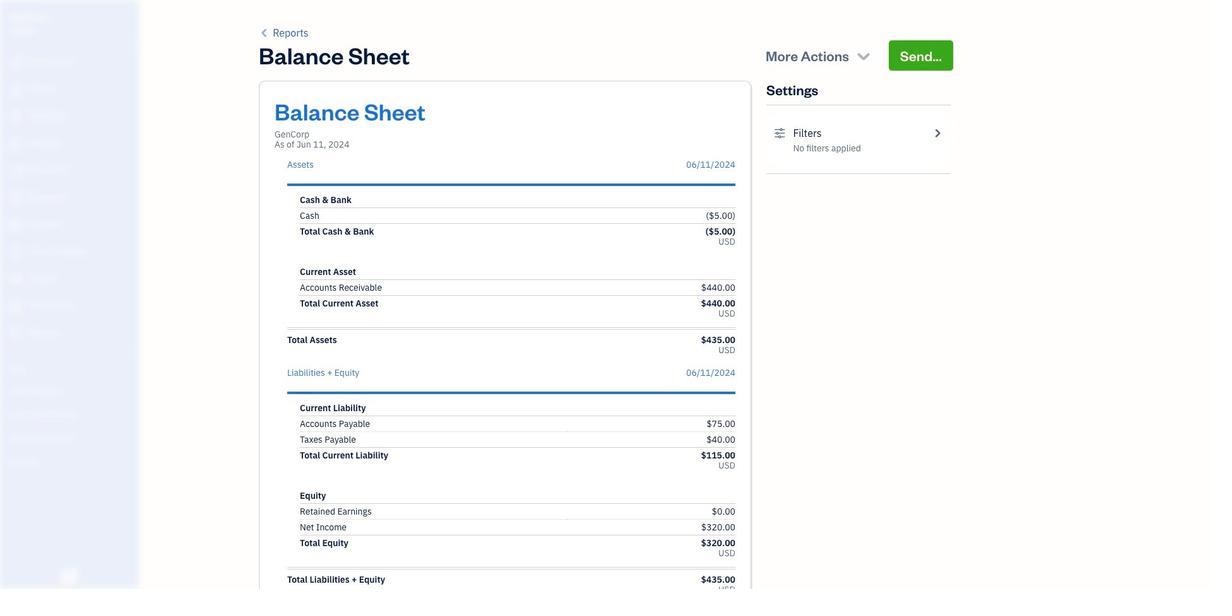 Task type: vqa. For each thing, say whether or not it's contained in the screenshot.
topmost Total
no



Task type: locate. For each thing, give the bounding box(es) containing it.
settings image
[[774, 126, 786, 141]]

main element
[[0, 0, 170, 590]]

dashboard image
[[8, 56, 23, 69]]

chevronright image
[[932, 126, 943, 141]]

freshbooks image
[[59, 570, 80, 585]]

team image
[[8, 273, 23, 286]]

estimate image
[[8, 111, 23, 123]]



Task type: describe. For each thing, give the bounding box(es) containing it.
chevronleft image
[[259, 25, 271, 40]]

chevrondown image
[[855, 47, 873, 64]]

invoice image
[[8, 138, 23, 150]]

payment image
[[8, 165, 23, 177]]

project image
[[8, 219, 23, 232]]

report image
[[8, 328, 23, 340]]

timer image
[[8, 246, 23, 259]]

chart image
[[8, 301, 23, 313]]

expense image
[[8, 192, 23, 205]]

client image
[[8, 83, 23, 96]]



